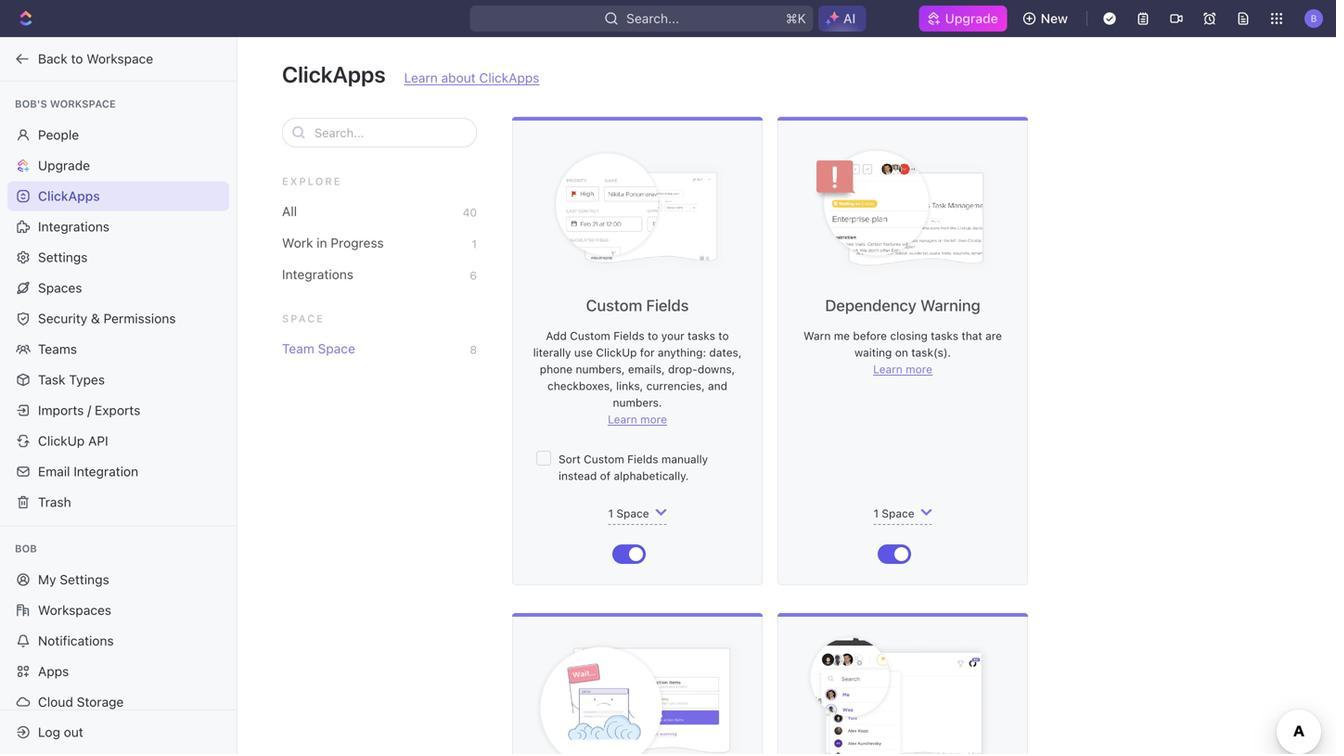 Task type: describe. For each thing, give the bounding box(es) containing it.
0 horizontal spatial 1
[[472, 238, 477, 251]]

cloud storage
[[38, 695, 124, 710]]

back to workspace button
[[7, 44, 220, 74]]

emails,
[[628, 363, 665, 376]]

custom fields
[[586, 296, 689, 315]]

learn about clickapps
[[404, 70, 540, 85]]

bob's
[[15, 98, 47, 110]]

task types
[[38, 372, 105, 388]]

b
[[1311, 13, 1318, 23]]

sort custom fields manually instead of alphabetically.
[[559, 453, 708, 483]]

work in progress
[[282, 235, 384, 251]]

about
[[441, 70, 476, 85]]

trash
[[38, 495, 71, 510]]

sort
[[559, 453, 581, 466]]

warn
[[804, 330, 831, 343]]

apps link
[[7, 657, 229, 687]]

waiting
[[855, 346, 892, 359]]

for
[[640, 346, 655, 359]]

instead
[[559, 470, 597, 483]]

learn more link for custom
[[608, 413, 667, 426]]

teams link
[[7, 335, 229, 364]]

team space
[[282, 341, 355, 356]]

learn inside warn me before closing tasks that are waiting on task(s). learn more
[[874, 363, 903, 376]]

cloud
[[38, 695, 73, 710]]

1 horizontal spatial to
[[648, 330, 658, 343]]

1 1 space from the left
[[608, 507, 649, 520]]

currencies,
[[647, 380, 705, 393]]

types
[[69, 372, 105, 388]]

0 vertical spatial settings
[[38, 250, 88, 265]]

integrations link
[[7, 212, 229, 242]]

learn about clickapps link
[[404, 70, 540, 85]]

1 vertical spatial workspace
[[50, 98, 116, 110]]

trash link
[[7, 488, 229, 518]]

spaces
[[38, 280, 82, 296]]

permissions
[[104, 311, 176, 326]]

manually
[[662, 453, 708, 466]]

dates,
[[710, 346, 742, 359]]

before
[[853, 330, 887, 343]]

workspace inside button
[[87, 51, 153, 66]]

task types link
[[7, 365, 229, 395]]

my settings
[[38, 572, 109, 588]]

more inside warn me before closing tasks that are waiting on task(s). learn more
[[906, 363, 933, 376]]

new button
[[1015, 4, 1080, 33]]

all
[[282, 204, 297, 219]]

me
[[834, 330, 850, 343]]

2 horizontal spatial to
[[719, 330, 729, 343]]

explore
[[282, 175, 342, 188]]

fields for to
[[614, 330, 645, 343]]

1 horizontal spatial integrations
[[282, 267, 354, 282]]

your
[[662, 330, 685, 343]]

1 vertical spatial upgrade
[[38, 158, 90, 173]]

api
[[88, 434, 108, 449]]

settings link
[[7, 243, 229, 272]]

1 horizontal spatial 1
[[608, 507, 614, 520]]

task
[[38, 372, 65, 388]]

new
[[1041, 11, 1068, 26]]

clickup inside "add custom fields to your tasks to literally use clickup for anything: dates, phone numbers, emails, drop-downs, checkboxes, links, currencies, and numbers. learn more"
[[596, 346, 637, 359]]

apps
[[38, 664, 69, 680]]

downs,
[[698, 363, 735, 376]]

custom for sort
[[584, 453, 625, 466]]

anything:
[[658, 346, 706, 359]]

storage
[[77, 695, 124, 710]]

b button
[[1300, 4, 1329, 33]]

2 horizontal spatial 1
[[874, 507, 879, 520]]

2 1 space from the left
[[874, 507, 915, 520]]

numbers,
[[576, 363, 625, 376]]

my
[[38, 572, 56, 588]]

ai button
[[819, 6, 866, 32]]

integration
[[74, 464, 138, 479]]

imports
[[38, 403, 84, 418]]

/
[[87, 403, 91, 418]]

task(s).
[[912, 346, 951, 359]]

in
[[317, 235, 327, 251]]

drop-
[[668, 363, 698, 376]]

numbers.
[[613, 396, 662, 409]]

clickapps link
[[7, 181, 229, 211]]

security & permissions
[[38, 311, 176, 326]]



Task type: vqa. For each thing, say whether or not it's contained in the screenshot.
Gary Orlando's Workspace, , "element"
no



Task type: locate. For each thing, give the bounding box(es) containing it.
0 horizontal spatial tasks
[[688, 330, 716, 343]]

bob's workspace
[[15, 98, 116, 110]]

more inside "add custom fields to your tasks to literally use clickup for anything: dates, phone numbers, emails, drop-downs, checkboxes, links, currencies, and numbers. learn more"
[[641, 413, 667, 426]]

tasks
[[688, 330, 716, 343], [931, 330, 959, 343]]

fields inside "add custom fields to your tasks to literally use clickup for anything: dates, phone numbers, emails, drop-downs, checkboxes, links, currencies, and numbers. learn more"
[[614, 330, 645, 343]]

clickup
[[596, 346, 637, 359], [38, 434, 85, 449]]

links,
[[616, 380, 644, 393]]

literally
[[533, 346, 571, 359]]

1 vertical spatial settings
[[60, 572, 109, 588]]

alphabetically.
[[614, 470, 689, 483]]

40
[[463, 206, 477, 219]]

0 horizontal spatial upgrade link
[[7, 151, 229, 181]]

0 vertical spatial workspace
[[87, 51, 153, 66]]

clickup up numbers,
[[596, 346, 637, 359]]

log out button
[[7, 718, 221, 748]]

1 horizontal spatial upgrade
[[945, 11, 999, 26]]

on
[[896, 346, 909, 359]]

1 horizontal spatial more
[[906, 363, 933, 376]]

more
[[906, 363, 933, 376], [641, 413, 667, 426]]

Search... text field
[[315, 119, 467, 147]]

clickup api
[[38, 434, 108, 449]]

space
[[282, 313, 325, 325], [318, 341, 355, 356], [617, 507, 649, 520], [882, 507, 915, 520]]

warn me before closing tasks that are waiting on task(s). learn more
[[804, 330, 1003, 376]]

1 vertical spatial upgrade link
[[7, 151, 229, 181]]

0 vertical spatial custom
[[586, 296, 643, 315]]

settings up spaces
[[38, 250, 88, 265]]

tasks inside "add custom fields to your tasks to literally use clickup for anything: dates, phone numbers, emails, drop-downs, checkboxes, links, currencies, and numbers. learn more"
[[688, 330, 716, 343]]

clickapps up search... text field in the top of the page
[[282, 61, 386, 87]]

bob
[[15, 543, 37, 555]]

learn down on
[[874, 363, 903, 376]]

1 space
[[608, 507, 649, 520], [874, 507, 915, 520]]

to right back
[[71, 51, 83, 66]]

1 horizontal spatial tasks
[[931, 330, 959, 343]]

my settings link
[[7, 565, 229, 595]]

email
[[38, 464, 70, 479]]

0 vertical spatial learn more link
[[874, 363, 933, 376]]

0 vertical spatial learn
[[404, 70, 438, 85]]

learn inside "add custom fields to your tasks to literally use clickup for anything: dates, phone numbers, emails, drop-downs, checkboxes, links, currencies, and numbers. learn more"
[[608, 413, 638, 426]]

2 vertical spatial custom
[[584, 453, 625, 466]]

1 horizontal spatial upgrade link
[[920, 6, 1008, 32]]

out
[[64, 725, 83, 740]]

to inside button
[[71, 51, 83, 66]]

closing
[[891, 330, 928, 343]]

1 vertical spatial more
[[641, 413, 667, 426]]

upgrade link
[[920, 6, 1008, 32], [7, 151, 229, 181]]

learn left about
[[404, 70, 438, 85]]

learn more link down the numbers.
[[608, 413, 667, 426]]

and
[[708, 380, 728, 393]]

integrations down clickapps link
[[38, 219, 110, 234]]

dependency warning
[[826, 296, 981, 315]]

spaces link
[[7, 273, 229, 303]]

custom for add
[[570, 330, 611, 343]]

custom inside sort custom fields manually instead of alphabetically.
[[584, 453, 625, 466]]

0 horizontal spatial more
[[641, 413, 667, 426]]

0 horizontal spatial clickup
[[38, 434, 85, 449]]

fields
[[647, 296, 689, 315], [614, 330, 645, 343], [628, 453, 659, 466]]

security & permissions link
[[7, 304, 229, 334]]

fields up alphabetically.
[[628, 453, 659, 466]]

email integration
[[38, 464, 138, 479]]

0 horizontal spatial learn more link
[[608, 413, 667, 426]]

1 vertical spatial clickup
[[38, 434, 85, 449]]

1 tasks from the left
[[688, 330, 716, 343]]

to up dates,
[[719, 330, 729, 343]]

log out
[[38, 725, 83, 740]]

upgrade link left new button
[[920, 6, 1008, 32]]

tasks up 'task(s).'
[[931, 330, 959, 343]]

0 vertical spatial integrations
[[38, 219, 110, 234]]

fields up for
[[614, 330, 645, 343]]

&
[[91, 311, 100, 326]]

0 horizontal spatial to
[[71, 51, 83, 66]]

search...
[[627, 11, 680, 26]]

0 horizontal spatial upgrade
[[38, 158, 90, 173]]

2 horizontal spatial learn
[[874, 363, 903, 376]]

upgrade link up clickapps link
[[7, 151, 229, 181]]

tasks inside warn me before closing tasks that are waiting on task(s). learn more
[[931, 330, 959, 343]]

0 vertical spatial fields
[[647, 296, 689, 315]]

0 horizontal spatial clickapps
[[38, 188, 100, 204]]

⌘k
[[786, 11, 807, 26]]

cloud storage link
[[7, 688, 229, 718]]

8
[[470, 343, 477, 356]]

imports / exports link
[[7, 396, 229, 426]]

custom inside "add custom fields to your tasks to literally use clickup for anything: dates, phone numbers, emails, drop-downs, checkboxes, links, currencies, and numbers. learn more"
[[570, 330, 611, 343]]

more down the numbers.
[[641, 413, 667, 426]]

0 vertical spatial upgrade link
[[920, 6, 1008, 32]]

1 horizontal spatial clickapps
[[282, 61, 386, 87]]

1 vertical spatial integrations
[[282, 267, 354, 282]]

0 vertical spatial clickup
[[596, 346, 637, 359]]

clickapps up integrations link
[[38, 188, 100, 204]]

back to workspace
[[38, 51, 153, 66]]

teams
[[38, 342, 77, 357]]

integrations down "in"
[[282, 267, 354, 282]]

1 horizontal spatial clickup
[[596, 346, 637, 359]]

that
[[962, 330, 983, 343]]

phone
[[540, 363, 573, 376]]

notifications
[[38, 634, 114, 649]]

workspaces link
[[7, 596, 229, 626]]

learn
[[404, 70, 438, 85], [874, 363, 903, 376], [608, 413, 638, 426]]

workspace right back
[[87, 51, 153, 66]]

learn more link down on
[[874, 363, 933, 376]]

workspace up people
[[50, 98, 116, 110]]

tasks up anything:
[[688, 330, 716, 343]]

0 horizontal spatial learn
[[404, 70, 438, 85]]

1 vertical spatial learn more link
[[608, 413, 667, 426]]

ai
[[844, 11, 856, 26]]

to
[[71, 51, 83, 66], [648, 330, 658, 343], [719, 330, 729, 343]]

fields up your
[[647, 296, 689, 315]]

add custom fields to your tasks to literally use clickup for anything: dates, phone numbers, emails, drop-downs, checkboxes, links, currencies, and numbers. learn more
[[533, 330, 742, 426]]

settings up workspaces
[[60, 572, 109, 588]]

add
[[546, 330, 567, 343]]

0 vertical spatial upgrade
[[945, 11, 999, 26]]

0 vertical spatial more
[[906, 363, 933, 376]]

notifications link
[[7, 627, 229, 656]]

0 horizontal spatial 1 space
[[608, 507, 649, 520]]

checkboxes,
[[548, 380, 613, 393]]

6
[[470, 269, 477, 282]]

2 vertical spatial learn
[[608, 413, 638, 426]]

learn more link
[[874, 363, 933, 376], [608, 413, 667, 426]]

clickapps right about
[[479, 70, 540, 85]]

security
[[38, 311, 87, 326]]

1 vertical spatial custom
[[570, 330, 611, 343]]

1 vertical spatial fields
[[614, 330, 645, 343]]

progress
[[331, 235, 384, 251]]

1 horizontal spatial learn more link
[[874, 363, 933, 376]]

learn down the numbers.
[[608, 413, 638, 426]]

dependency
[[826, 296, 917, 315]]

exports
[[95, 403, 140, 418]]

more down 'task(s).'
[[906, 363, 933, 376]]

2 vertical spatial fields
[[628, 453, 659, 466]]

learn more link for dependency
[[874, 363, 933, 376]]

1 vertical spatial learn
[[874, 363, 903, 376]]

clickup down imports
[[38, 434, 85, 449]]

workspaces
[[38, 603, 111, 618]]

log
[[38, 725, 60, 740]]

0 horizontal spatial integrations
[[38, 219, 110, 234]]

settings
[[38, 250, 88, 265], [60, 572, 109, 588]]

people
[[38, 127, 79, 142]]

to up for
[[648, 330, 658, 343]]

are
[[986, 330, 1003, 343]]

2 horizontal spatial clickapps
[[479, 70, 540, 85]]

fields inside sort custom fields manually instead of alphabetically.
[[628, 453, 659, 466]]

1 horizontal spatial learn
[[608, 413, 638, 426]]

email integration link
[[7, 457, 229, 487]]

fields for manually
[[628, 453, 659, 466]]

upgrade left new button
[[945, 11, 999, 26]]

back
[[38, 51, 68, 66]]

team
[[282, 341, 315, 356]]

warning
[[921, 296, 981, 315]]

people link
[[7, 120, 229, 150]]

upgrade down people
[[38, 158, 90, 173]]

1 horizontal spatial 1 space
[[874, 507, 915, 520]]

2 tasks from the left
[[931, 330, 959, 343]]



